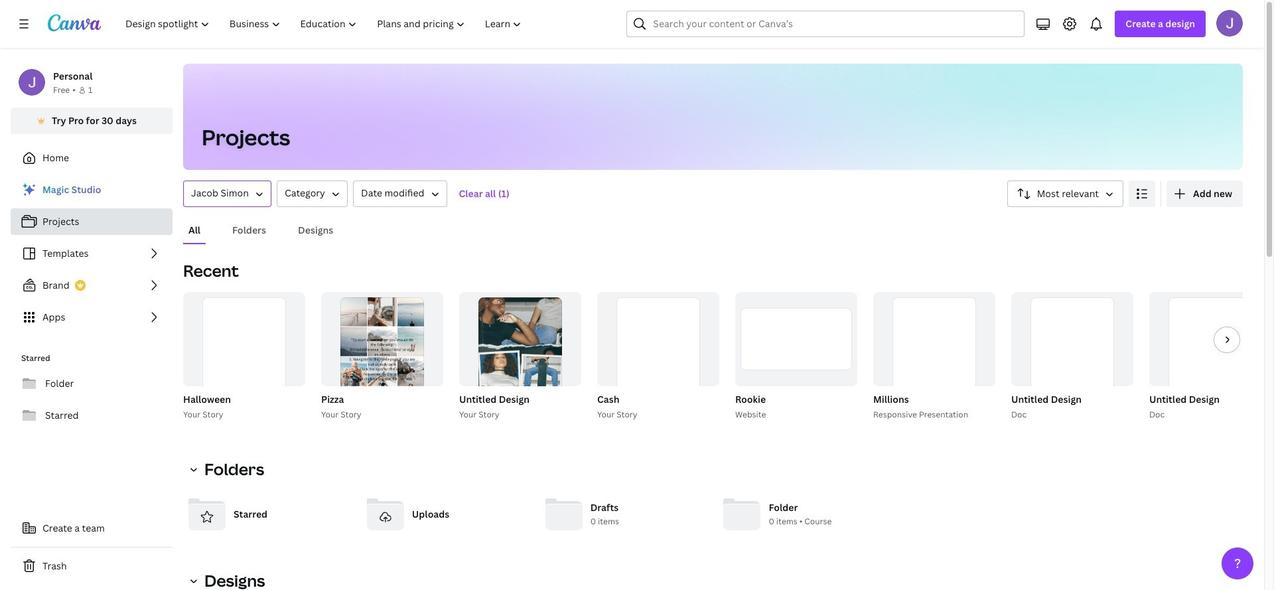 Task type: locate. For each thing, give the bounding box(es) containing it.
Category button
[[277, 181, 348, 207]]

2 group from the left
[[183, 292, 305, 446]]

None search field
[[627, 11, 1025, 37]]

11 group from the left
[[871, 292, 996, 446]]

group
[[181, 292, 305, 446], [183, 292, 305, 446], [319, 292, 443, 446], [321, 292, 443, 446], [457, 292, 581, 446], [459, 292, 581, 446], [595, 292, 720, 446], [597, 292, 720, 446], [733, 292, 858, 422], [735, 292, 858, 386], [871, 292, 996, 446], [874, 292, 996, 446], [1009, 292, 1134, 422], [1147, 292, 1272, 422], [1150, 292, 1272, 416]]

14 group from the left
[[1147, 292, 1272, 422]]

4 group from the left
[[321, 292, 443, 446]]

Owner button
[[183, 181, 271, 207]]

top level navigation element
[[117, 11, 533, 37]]

list
[[11, 177, 173, 331]]

Sort by button
[[1007, 181, 1124, 207]]

jacob simon image
[[1217, 10, 1243, 37]]

Search search field
[[653, 11, 999, 37]]

15 group from the left
[[1150, 292, 1272, 416]]

7 group from the left
[[595, 292, 720, 446]]

9 group from the left
[[733, 292, 858, 422]]

13 group from the left
[[1009, 292, 1134, 422]]

12 group from the left
[[874, 292, 996, 446]]



Task type: describe. For each thing, give the bounding box(es) containing it.
Date modified button
[[353, 181, 447, 207]]

3 group from the left
[[319, 292, 443, 446]]

8 group from the left
[[597, 292, 720, 446]]

5 group from the left
[[457, 292, 581, 446]]

1 group from the left
[[181, 292, 305, 446]]

10 group from the left
[[735, 292, 858, 386]]

6 group from the left
[[459, 292, 581, 446]]



Task type: vqa. For each thing, say whether or not it's contained in the screenshot.
top the business
no



